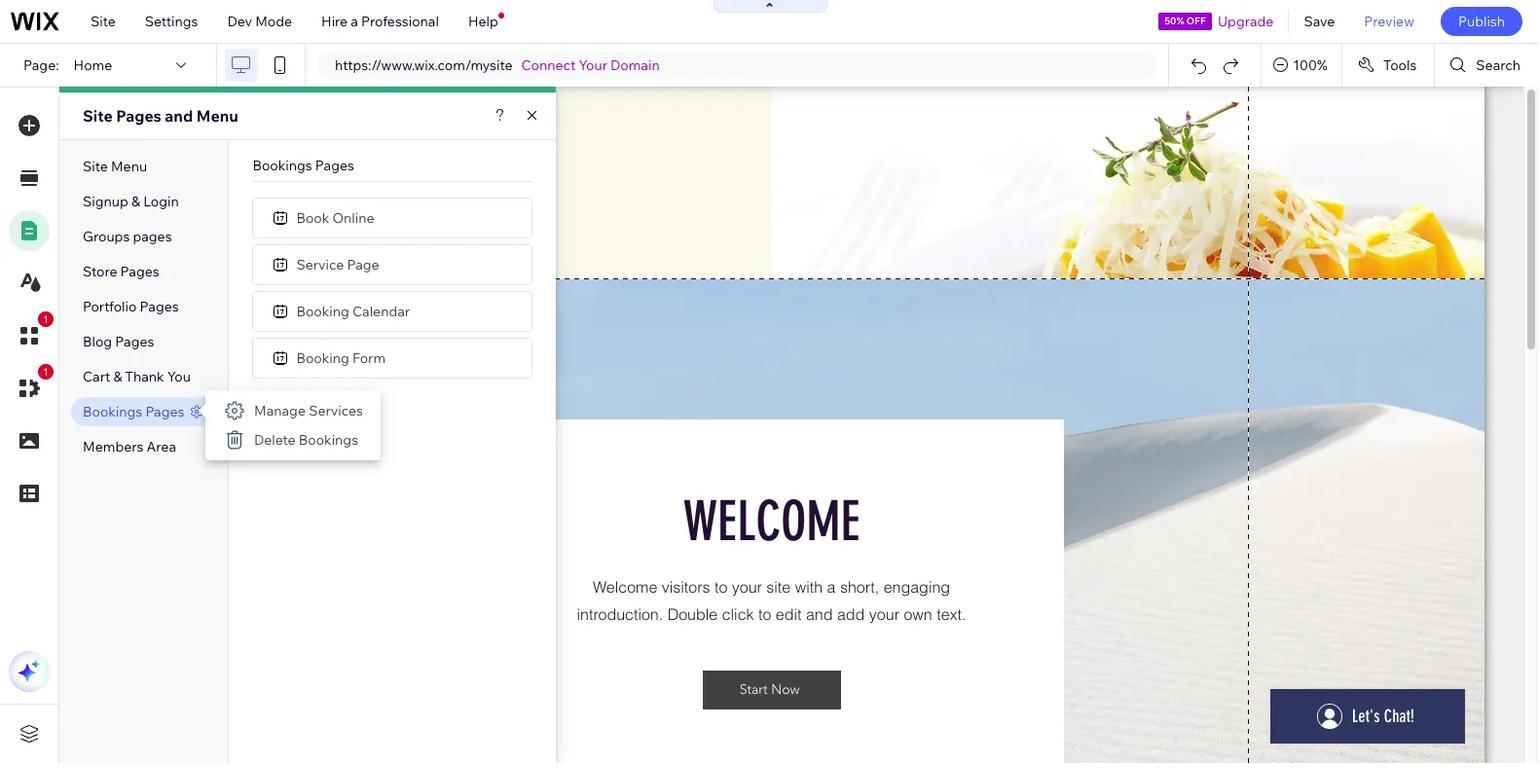 Task type: describe. For each thing, give the bounding box(es) containing it.
delete bookings
[[254, 431, 358, 449]]

preview
[[1364, 13, 1414, 30]]

pages up book online
[[315, 157, 354, 174]]

online
[[332, 209, 374, 226]]

search
[[1476, 56, 1521, 74]]

book online
[[296, 209, 374, 226]]

signup
[[83, 193, 128, 210]]

site for site pages and menu
[[83, 106, 113, 126]]

store pages
[[83, 263, 159, 280]]

0 horizontal spatial menu
[[111, 158, 147, 175]]

portfolio
[[83, 298, 137, 315]]

connect
[[521, 56, 576, 74]]

site menu
[[83, 158, 147, 175]]

upgrade
[[1218, 13, 1274, 30]]

save button
[[1289, 0, 1350, 43]]

pages up portfolio pages
[[120, 263, 159, 280]]

dev mode
[[227, 13, 292, 30]]

https://www.wix.com/mysite
[[335, 56, 513, 74]]

tools
[[1383, 56, 1417, 74]]

100%
[[1293, 56, 1328, 74]]

delete
[[254, 431, 296, 449]]

page
[[347, 256, 379, 273]]

2 vertical spatial bookings
[[299, 431, 358, 449]]

manage
[[254, 402, 306, 420]]

preview button
[[1350, 0, 1429, 43]]

settings
[[145, 13, 198, 30]]

your
[[579, 56, 607, 74]]

publish
[[1458, 13, 1505, 30]]

service
[[296, 256, 344, 273]]

site for site menu
[[83, 158, 108, 175]]

login
[[143, 193, 179, 210]]

professional
[[361, 13, 439, 30]]

pages
[[133, 228, 172, 245]]

blog pages
[[83, 333, 154, 350]]

publish button
[[1441, 7, 1523, 36]]

mode
[[255, 13, 292, 30]]

service page
[[296, 256, 379, 273]]

100% button
[[1262, 44, 1341, 87]]

form
[[352, 349, 386, 367]]

booking for booking form
[[296, 349, 349, 367]]

& for signup
[[131, 193, 140, 210]]



Task type: vqa. For each thing, say whether or not it's contained in the screenshot.
GROUPS PAGES
yes



Task type: locate. For each thing, give the bounding box(es) containing it.
1 vertical spatial booking
[[296, 349, 349, 367]]

and
[[165, 106, 193, 126]]

1 horizontal spatial menu
[[196, 106, 238, 126]]

pages right "portfolio"
[[140, 298, 179, 315]]

thank
[[125, 368, 164, 386]]

0 vertical spatial site
[[91, 13, 116, 30]]

0 vertical spatial menu
[[196, 106, 238, 126]]

calendar
[[352, 302, 410, 320]]

menu
[[196, 106, 238, 126], [111, 158, 147, 175]]

bookings
[[253, 157, 312, 174], [83, 403, 142, 421], [299, 431, 358, 449]]

https://www.wix.com/mysite connect your domain
[[335, 56, 660, 74]]

1 vertical spatial bookings
[[83, 403, 142, 421]]

hire
[[321, 13, 348, 30]]

signup & login
[[83, 193, 179, 210]]

& right cart
[[113, 368, 122, 386]]

help
[[468, 13, 498, 30]]

site pages and menu
[[83, 106, 238, 126]]

pages
[[116, 106, 161, 126], [315, 157, 354, 174], [120, 263, 159, 280], [140, 298, 179, 315], [115, 333, 154, 350], [145, 403, 184, 421]]

a
[[351, 13, 358, 30]]

0 vertical spatial booking
[[296, 302, 349, 320]]

booking calendar
[[296, 302, 410, 320]]

bookings up members
[[83, 403, 142, 421]]

2 booking from the top
[[296, 349, 349, 367]]

groups
[[83, 228, 130, 245]]

book
[[296, 209, 329, 226]]

bookings down services
[[299, 431, 358, 449]]

50%
[[1164, 15, 1184, 27]]

0 horizontal spatial bookings pages
[[83, 403, 184, 421]]

1 vertical spatial &
[[113, 368, 122, 386]]

cart & thank you
[[83, 368, 191, 386]]

50% off
[[1164, 15, 1206, 27]]

off
[[1187, 15, 1206, 27]]

& left login
[[131, 193, 140, 210]]

booking form
[[296, 349, 386, 367]]

booking for booking calendar
[[296, 302, 349, 320]]

booking
[[296, 302, 349, 320], [296, 349, 349, 367]]

bookings pages down cart & thank you
[[83, 403, 184, 421]]

booking left the form
[[296, 349, 349, 367]]

domain
[[610, 56, 660, 74]]

1 horizontal spatial bookings pages
[[253, 157, 354, 174]]

pages up area at the left bottom of the page
[[145, 403, 184, 421]]

booking down service
[[296, 302, 349, 320]]

cart
[[83, 368, 110, 386]]

site for site
[[91, 13, 116, 30]]

blog
[[83, 333, 112, 350]]

services
[[309, 402, 363, 420]]

bookings pages up book
[[253, 157, 354, 174]]

save
[[1304, 13, 1335, 30]]

bookings up book
[[253, 157, 312, 174]]

menu up "signup & login"
[[111, 158, 147, 175]]

bookings pages
[[253, 157, 354, 174], [83, 403, 184, 421]]

0 vertical spatial bookings pages
[[253, 157, 354, 174]]

members area
[[83, 438, 176, 456]]

menu right and
[[196, 106, 238, 126]]

0 vertical spatial &
[[131, 193, 140, 210]]

1 vertical spatial site
[[83, 106, 113, 126]]

site down home
[[83, 106, 113, 126]]

1 horizontal spatial &
[[131, 193, 140, 210]]

area
[[147, 438, 176, 456]]

1 vertical spatial bookings pages
[[83, 403, 184, 421]]

0 horizontal spatial &
[[113, 368, 122, 386]]

site up home
[[91, 13, 116, 30]]

you
[[167, 368, 191, 386]]

pages up cart & thank you
[[115, 333, 154, 350]]

search button
[[1435, 44, 1538, 87]]

hire a professional
[[321, 13, 439, 30]]

1 booking from the top
[[296, 302, 349, 320]]

manage services
[[254, 402, 363, 420]]

groups pages
[[83, 228, 172, 245]]

pages left and
[[116, 106, 161, 126]]

store
[[83, 263, 117, 280]]

site
[[91, 13, 116, 30], [83, 106, 113, 126], [83, 158, 108, 175]]

dev
[[227, 13, 252, 30]]

& for cart
[[113, 368, 122, 386]]

2 vertical spatial site
[[83, 158, 108, 175]]

1 vertical spatial menu
[[111, 158, 147, 175]]

&
[[131, 193, 140, 210], [113, 368, 122, 386]]

members
[[83, 438, 143, 456]]

site up signup
[[83, 158, 108, 175]]

home
[[74, 56, 112, 74]]

tools button
[[1342, 44, 1434, 87]]

portfolio pages
[[83, 298, 179, 315]]

0 vertical spatial bookings
[[253, 157, 312, 174]]



